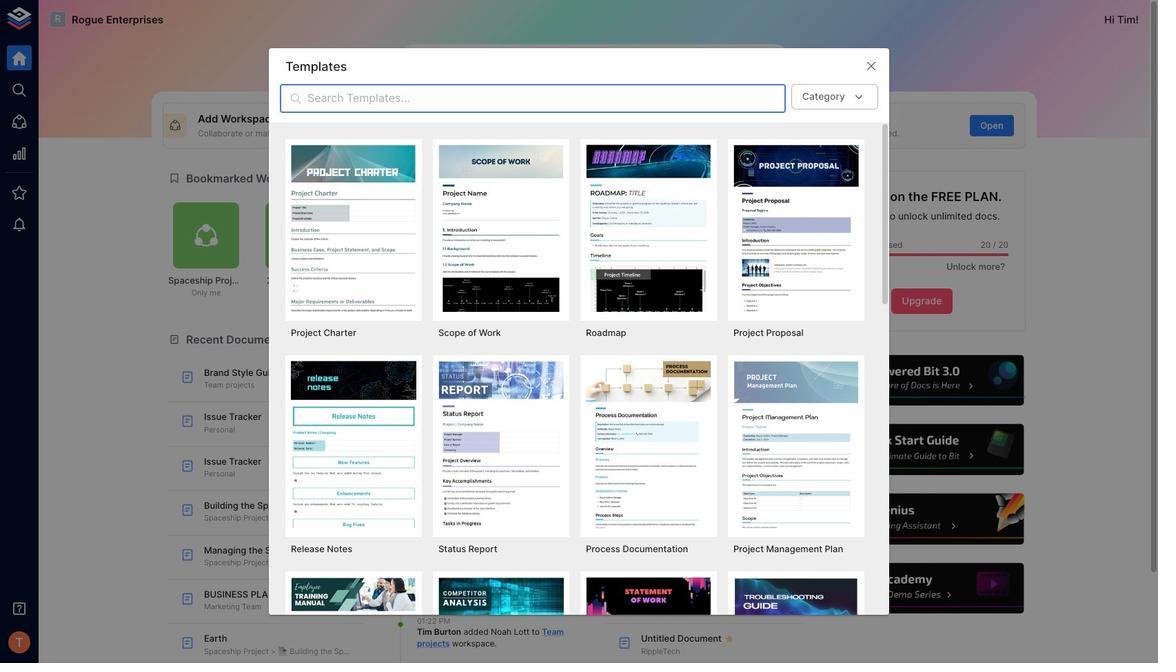 Task type: vqa. For each thing, say whether or not it's contained in the screenshot.
Comments image
no



Task type: describe. For each thing, give the bounding box(es) containing it.
release notes image
[[291, 361, 416, 529]]

statement of work image
[[586, 578, 712, 664]]

project charter image
[[291, 145, 416, 312]]

employee training manual image
[[291, 578, 416, 664]]

troubleshooting guide image
[[734, 578, 859, 664]]

roadmap image
[[586, 145, 712, 312]]

3 help image from the top
[[818, 492, 1026, 547]]

scope of work image
[[439, 145, 564, 312]]

1 help image from the top
[[818, 354, 1026, 408]]

project proposal image
[[734, 145, 859, 312]]



Task type: locate. For each thing, give the bounding box(es) containing it.
status report image
[[439, 361, 564, 529]]

process documentation image
[[586, 361, 712, 529]]

competitor research report image
[[439, 578, 564, 664]]

help image
[[818, 354, 1026, 408], [818, 423, 1026, 478], [818, 492, 1026, 547], [818, 562, 1026, 617]]

2 help image from the top
[[818, 423, 1026, 478]]

dialog
[[269, 48, 889, 664]]

project management plan image
[[734, 361, 859, 529]]

4 help image from the top
[[818, 562, 1026, 617]]

Search Templates... text field
[[308, 84, 786, 113]]



